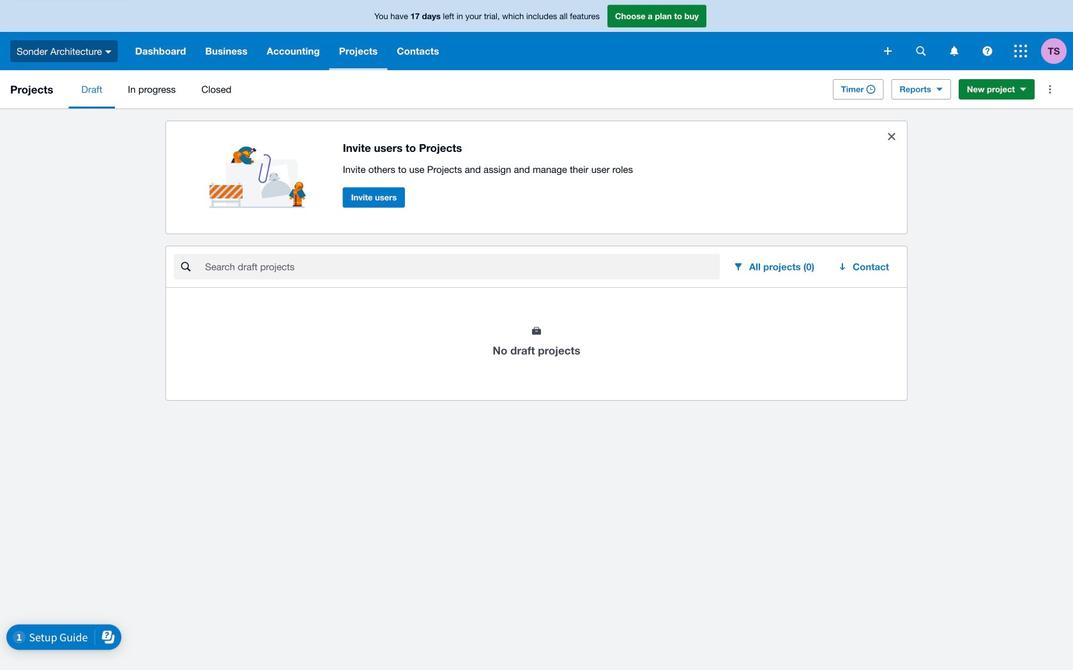 Task type: vqa. For each thing, say whether or not it's contained in the screenshot.
the bottommost projects
no



Task type: locate. For each thing, give the bounding box(es) containing it.
banner
[[0, 0, 1073, 70]]

1 horizontal spatial svg image
[[1015, 45, 1027, 58]]

clear image
[[879, 124, 905, 150]]

svg image
[[1015, 45, 1027, 58], [983, 46, 993, 56]]

svg image
[[917, 46, 926, 56], [950, 46, 959, 56], [884, 47, 892, 55], [105, 50, 112, 54]]

more options image
[[1038, 77, 1063, 102]]



Task type: describe. For each thing, give the bounding box(es) containing it.
invite users to projects image
[[210, 132, 312, 208]]

0 horizontal spatial svg image
[[983, 46, 993, 56]]

Search draft projects search field
[[204, 255, 720, 279]]



